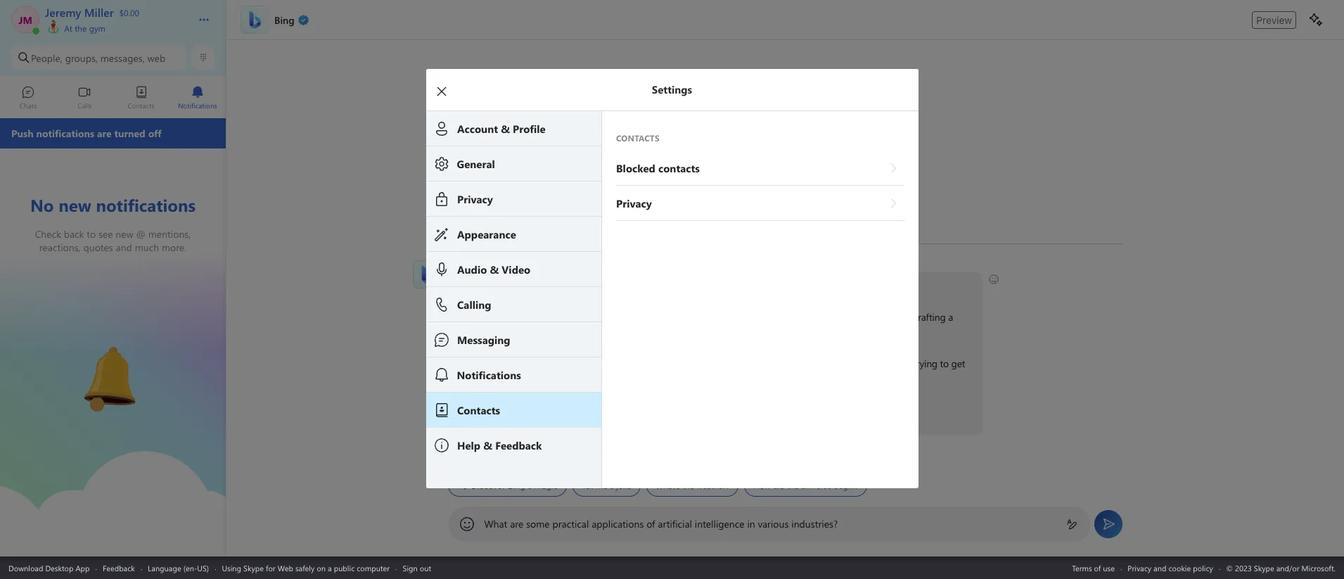 Task type: locate. For each thing, give the bounding box(es) containing it.
for left "web"
[[266, 563, 276, 573]]

in
[[548, 326, 556, 339]]

0 vertical spatial in
[[706, 310, 713, 324]]

a inside ask me any type of question, like finding vegan restaurants in cambridge, itinerary for your trip to europe or drafting a story for curious kids. in groups, remember to mention me with @bing. i'm an ai preview, so i'm still learning. sometimes i might say something weird. don't get mad at me, i'm just trying to get better! if you want to start over, type
[[948, 310, 953, 324]]

0 horizontal spatial the
[[75, 23, 87, 34]]

a right on at bottom left
[[328, 563, 332, 573]]

the right did
[[787, 480, 799, 491]]

1 horizontal spatial how
[[754, 480, 770, 491]]

1 vertical spatial you
[[464, 403, 479, 417]]

get
[[813, 357, 827, 370], [951, 357, 965, 370]]

groups, inside ask me any type of question, like finding vegan restaurants in cambridge, itinerary for your trip to europe or drafting a story for curious kids. in groups, remember to mention me with @bing. i'm an ai preview, so i'm still learning. sometimes i might say something weird. don't get mad at me, i'm just trying to get better! if you want to start over, type
[[558, 326, 590, 339]]

cambridge,
[[716, 310, 765, 324]]

app
[[76, 563, 90, 573]]

0 horizontal spatial how
[[527, 279, 547, 293]]

2 horizontal spatial for
[[804, 310, 816, 324]]

0 horizontal spatial for
[[266, 563, 276, 573]]

discover
[[471, 480, 505, 491]]

2 horizontal spatial of
[[1095, 563, 1101, 573]]

me left 'with' in the bottom right of the page
[[688, 326, 701, 339]]

mention
[[650, 326, 686, 339]]

safely
[[295, 563, 315, 573]]

intelligence
[[695, 517, 745, 531]]

you right help
[[593, 279, 608, 293]]

start
[[516, 403, 535, 417]]

groups, down at the gym
[[65, 51, 98, 64]]

trying
[[913, 357, 938, 370]]

privacy and cookie policy
[[1128, 563, 1214, 573]]

1 i'm from the left
[[456, 357, 469, 370]]

kids.
[[527, 326, 545, 339]]

get left mad
[[813, 357, 827, 370]]

weird.
[[761, 357, 786, 370]]

1 vertical spatial of
[[647, 517, 655, 531]]

policy
[[1194, 563, 1214, 573]]

at the gym button
[[45, 20, 184, 34]]

0 vertical spatial i
[[567, 279, 569, 293]]

i'm right so
[[544, 357, 557, 370]]

contacts dialog
[[426, 68, 940, 488]]

what's the weather?
[[655, 480, 730, 491]]

tell
[[582, 480, 594, 491]]

a left joke
[[610, 480, 614, 491]]

discover bing's magic
[[471, 480, 558, 491]]

1 get from the left
[[813, 357, 827, 370]]

me left any
[[473, 310, 487, 324]]

i'm
[[456, 357, 469, 370], [544, 357, 557, 370], [880, 357, 893, 370]]

0 vertical spatial me
[[473, 310, 487, 324]]

0 vertical spatial you
[[593, 279, 608, 293]]

0 horizontal spatial me
[[473, 310, 487, 324]]

2 vertical spatial for
[[266, 563, 276, 573]]

your
[[819, 310, 838, 324]]

1 vertical spatial type
[[560, 403, 578, 417]]

1 horizontal spatial for
[[479, 326, 491, 339]]

0 vertical spatial how
[[527, 279, 547, 293]]

type right "over,"
[[560, 403, 578, 417]]

ask me any type of question, like finding vegan restaurants in cambridge, itinerary for your trip to europe or drafting a story for curious kids. in groups, remember to mention me with @bing. i'm an ai preview, so i'm still learning. sometimes i might say something weird. don't get mad at me, i'm just trying to get better! if you want to start over, type
[[456, 310, 968, 417]]

1 horizontal spatial me
[[596, 480, 607, 491]]

type up curious
[[507, 310, 525, 324]]

i left might
[[664, 357, 667, 370]]

2 vertical spatial of
[[1095, 563, 1101, 573]]

you
[[593, 279, 608, 293], [464, 403, 479, 417]]

of left the artificial
[[647, 517, 655, 531]]

0 horizontal spatial of
[[528, 310, 536, 324]]

the inside at the gym button
[[75, 23, 87, 34]]

might
[[669, 357, 694, 370]]

how inside button
[[754, 480, 770, 491]]

the
[[75, 23, 87, 34], [682, 480, 694, 491], [787, 480, 799, 491]]

how right !
[[527, 279, 547, 293]]

or
[[901, 310, 910, 324]]

bell
[[71, 341, 89, 356]]

preview,
[[495, 357, 529, 370]]

1 horizontal spatial i'm
[[544, 357, 557, 370]]

how did the universe begin?
[[754, 480, 858, 491]]

wednesday, november 8, 2023 heading
[[448, 227, 1123, 253]]

1 horizontal spatial you
[[593, 279, 608, 293]]

a right drafting on the bottom right of page
[[948, 310, 953, 324]]

how left did
[[754, 480, 770, 491]]

0 horizontal spatial in
[[706, 310, 713, 324]]

0 vertical spatial groups,
[[65, 51, 98, 64]]

1 vertical spatial a
[[610, 480, 614, 491]]

1 horizontal spatial i
[[664, 357, 667, 370]]

0 vertical spatial of
[[528, 310, 536, 324]]

privacy and cookie policy link
[[1128, 563, 1214, 573]]

desktop
[[45, 563, 73, 573]]

2 get from the left
[[951, 357, 965, 370]]

for
[[804, 310, 816, 324], [479, 326, 491, 339], [266, 563, 276, 573]]

of inside ask me any type of question, like finding vegan restaurants in cambridge, itinerary for your trip to europe or drafting a story for curious kids. in groups, remember to mention me with @bing. i'm an ai preview, so i'm still learning. sometimes i might say something weird. don't get mad at me, i'm just trying to get better! if you want to start over, type
[[528, 310, 536, 324]]

cookie
[[1169, 563, 1191, 573]]

0 horizontal spatial i
[[567, 279, 569, 293]]

a
[[948, 310, 953, 324], [610, 480, 614, 491], [328, 563, 332, 573]]

bing,
[[448, 260, 466, 271]]

to left 'start'
[[505, 403, 514, 417]]

a inside tell me a joke button
[[610, 480, 614, 491]]

2 horizontal spatial i'm
[[880, 357, 893, 370]]

of up kids.
[[528, 310, 536, 324]]

me right tell
[[596, 480, 607, 491]]

an
[[471, 357, 481, 370]]

universe
[[801, 480, 831, 491]]

you right if
[[464, 403, 479, 417]]

of left use
[[1095, 563, 1101, 573]]

1 horizontal spatial in
[[748, 517, 755, 531]]

for left your at the right bottom
[[804, 310, 816, 324]]

me,
[[862, 357, 877, 370]]

ask
[[456, 310, 471, 324]]

language
[[148, 563, 181, 573]]

the right at
[[75, 23, 87, 34]]

messages,
[[100, 51, 145, 64]]

type
[[507, 310, 525, 324], [560, 403, 578, 417]]

begin?
[[834, 480, 858, 491]]

the right what's
[[682, 480, 694, 491]]

on
[[317, 563, 326, 573]]

1 vertical spatial how
[[754, 480, 770, 491]]

0 horizontal spatial you
[[464, 403, 479, 417]]

1 horizontal spatial of
[[647, 517, 655, 531]]

any
[[489, 310, 504, 324]]

0 horizontal spatial i'm
[[456, 357, 469, 370]]

the inside what's the weather? button
[[682, 480, 694, 491]]

1 horizontal spatial a
[[610, 480, 614, 491]]

0 horizontal spatial a
[[328, 563, 332, 573]]

privacy
[[1128, 563, 1152, 573]]

Type a message text field
[[484, 517, 1055, 531]]

to right trying
[[940, 357, 949, 370]]

this
[[476, 279, 491, 293]]

i'm left just at the right
[[880, 357, 893, 370]]

0 horizontal spatial groups,
[[65, 51, 98, 64]]

tab list
[[0, 80, 226, 118]]

2 horizontal spatial the
[[787, 480, 799, 491]]

terms of use
[[1073, 563, 1115, 573]]

1 horizontal spatial type
[[560, 403, 578, 417]]

1 horizontal spatial get
[[951, 357, 965, 370]]

using skype for web safely on a public computer
[[222, 563, 390, 573]]

1 vertical spatial i
[[664, 357, 667, 370]]

terms
[[1073, 563, 1092, 573]]

in up 'with' in the bottom right of the page
[[706, 310, 713, 324]]

people, groups, messages, web button
[[11, 45, 186, 70]]

0 horizontal spatial get
[[813, 357, 827, 370]]

today?
[[611, 279, 639, 293]]

i right can
[[567, 279, 569, 293]]

1 horizontal spatial the
[[682, 480, 694, 491]]

over,
[[538, 403, 557, 417]]

2 horizontal spatial me
[[688, 326, 701, 339]]

for right story
[[479, 326, 491, 339]]

language (en-us)
[[148, 563, 209, 573]]

tell me a joke
[[582, 480, 631, 491]]

magic
[[534, 480, 558, 491]]

in left various
[[748, 517, 755, 531]]

the inside how did the universe begin? button
[[787, 480, 799, 491]]

in inside ask me any type of question, like finding vegan restaurants in cambridge, itinerary for your trip to europe or drafting a story for curious kids. in groups, remember to mention me with @bing. i'm an ai preview, so i'm still learning. sometimes i might say something weird. don't get mad at me, i'm just trying to get better! if you want to start over, type
[[706, 310, 713, 324]]

i'm left an
[[456, 357, 469, 370]]

1 horizontal spatial groups,
[[558, 326, 590, 339]]

how did the universe begin? button
[[744, 474, 867, 497]]

0 vertical spatial a
[[948, 310, 953, 324]]

groups,
[[65, 51, 98, 64], [558, 326, 590, 339]]

better!
[[456, 372, 484, 386]]

0 horizontal spatial type
[[507, 310, 525, 324]]

1 vertical spatial groups,
[[558, 326, 590, 339]]

me inside button
[[596, 480, 607, 491]]

weather?
[[697, 480, 730, 491]]

in
[[706, 310, 713, 324], [748, 517, 755, 531]]

!
[[522, 279, 525, 293]]

3 i'm from the left
[[880, 357, 893, 370]]

2 horizontal spatial a
[[948, 310, 953, 324]]

get right trying
[[951, 357, 965, 370]]

groups, down like
[[558, 326, 590, 339]]

2 vertical spatial me
[[596, 480, 607, 491]]

to down "vegan"
[[639, 326, 648, 339]]

mad
[[830, 357, 849, 370]]

1 vertical spatial me
[[688, 326, 701, 339]]



Task type: vqa. For each thing, say whether or not it's contained in the screenshot.
Let people call you for local rates by purchasing your second phone number with Skype.
no



Task type: describe. For each thing, give the bounding box(es) containing it.
me for ask me any type of question, like finding vegan restaurants in cambridge, itinerary for your trip to europe or drafting a story for curious kids. in groups, remember to mention me with @bing. i'm an ai preview, so i'm still learning. sometimes i might say something weird. don't get mad at me, i'm just trying to get better! if you want to start over, type
[[473, 310, 487, 324]]

@bing.
[[724, 326, 755, 339]]

still
[[560, 357, 574, 370]]

say
[[697, 357, 710, 370]]

hey, this is bing ! how can i help you today?
[[456, 279, 641, 293]]

sign out
[[403, 563, 431, 573]]

learning.
[[576, 357, 612, 370]]

at
[[851, 357, 859, 370]]

download desktop app link
[[8, 563, 90, 573]]

computer
[[357, 563, 390, 573]]

to right trip at the right of the page
[[857, 310, 866, 324]]

newtopic
[[581, 403, 621, 417]]

bing's
[[508, 480, 532, 491]]

hey,
[[456, 279, 474, 293]]

public
[[334, 563, 355, 573]]

applications
[[592, 517, 644, 531]]

bing
[[502, 279, 522, 293]]

you inside ask me any type of question, like finding vegan restaurants in cambridge, itinerary for your trip to europe or drafting a story for curious kids. in groups, remember to mention me with @bing. i'm an ai preview, so i'm still learning. sometimes i might say something weird. don't get mad at me, i'm just trying to get better! if you want to start over, type
[[464, 403, 479, 417]]

at
[[64, 23, 72, 34]]

if
[[456, 403, 461, 417]]

artificial
[[658, 517, 692, 531]]

trip
[[840, 310, 855, 324]]

web
[[278, 563, 293, 573]]

what
[[484, 517, 508, 531]]

did
[[773, 480, 785, 491]]

bing, 9:24 am
[[448, 260, 499, 271]]

download desktop app
[[8, 563, 90, 573]]

gym
[[89, 23, 105, 34]]

the for what's
[[682, 480, 694, 491]]

0 vertical spatial type
[[507, 310, 525, 324]]

i inside ask me any type of question, like finding vegan restaurants in cambridge, itinerary for your trip to europe or drafting a story for curious kids. in groups, remember to mention me with @bing. i'm an ai preview, so i'm still learning. sometimes i might say something weird. don't get mad at me, i'm just trying to get better! if you want to start over, type
[[664, 357, 667, 370]]

sign out link
[[403, 563, 431, 573]]

at the gym
[[62, 23, 105, 34]]

don't
[[788, 357, 811, 370]]

1 vertical spatial in
[[748, 517, 755, 531]]

am
[[486, 260, 499, 271]]

just
[[895, 357, 910, 370]]

skype
[[243, 563, 264, 573]]

2 vertical spatial a
[[328, 563, 332, 573]]

web
[[147, 51, 165, 64]]

9:24
[[469, 260, 484, 271]]

out
[[420, 563, 431, 573]]

using
[[222, 563, 241, 573]]

finding
[[596, 310, 626, 324]]

groups, inside people, groups, messages, web button
[[65, 51, 98, 64]]

various
[[758, 517, 789, 531]]

people, groups, messages, web
[[31, 51, 165, 64]]

industries?
[[792, 517, 838, 531]]

feedback link
[[103, 563, 135, 573]]

1 vertical spatial for
[[479, 326, 491, 339]]

with
[[704, 326, 722, 339]]

what's the weather? button
[[646, 474, 739, 497]]

restaurants
[[657, 310, 703, 324]]

(en-
[[183, 563, 197, 573]]

0 vertical spatial for
[[804, 310, 816, 324]]

terms of use link
[[1073, 563, 1115, 573]]

feedback
[[103, 563, 135, 573]]

itinerary
[[767, 310, 802, 324]]

me for tell me a joke
[[596, 480, 607, 491]]

curious
[[494, 326, 524, 339]]

people,
[[31, 51, 63, 64]]

the for at
[[75, 23, 87, 34]]

europe
[[868, 310, 898, 324]]

vegan
[[629, 310, 654, 324]]

help
[[572, 279, 590, 293]]

using skype for web safely on a public computer link
[[222, 563, 390, 573]]

are
[[510, 517, 524, 531]]

2 i'm from the left
[[544, 357, 557, 370]]

preview
[[1257, 14, 1293, 26]]

some
[[526, 517, 550, 531]]

practical
[[553, 517, 589, 531]]

joke
[[616, 480, 631, 491]]

is
[[494, 279, 500, 293]]

like
[[580, 310, 594, 324]]

language (en-us) link
[[148, 563, 209, 573]]

question,
[[539, 310, 577, 324]]

(openhands)
[[878, 402, 930, 416]]

use
[[1103, 563, 1115, 573]]

sign
[[403, 563, 418, 573]]

sometimes
[[615, 357, 662, 370]]



